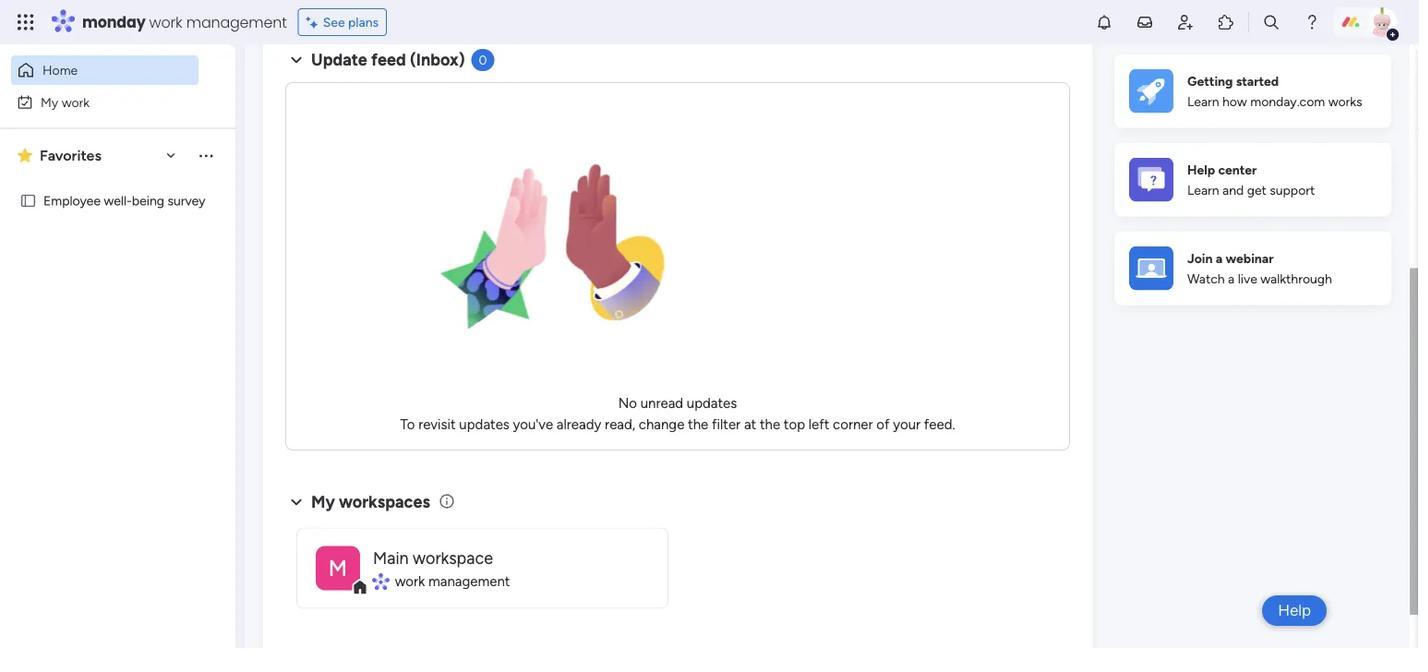 Task type: vqa. For each thing, say whether or not it's contained in the screenshot.
Search in workspace "field"
no



Task type: describe. For each thing, give the bounding box(es) containing it.
apps image
[[1217, 13, 1236, 31]]

of
[[877, 417, 890, 433]]

favorites
[[40, 147, 101, 164]]

work for monday
[[149, 12, 182, 32]]

monday work management
[[82, 12, 287, 32]]

corner
[[833, 417, 873, 433]]

change
[[639, 417, 685, 433]]

update
[[311, 50, 367, 70]]

being
[[132, 193, 164, 209]]

search everything image
[[1263, 13, 1281, 31]]

top
[[784, 417, 805, 433]]

2 the from the left
[[760, 417, 781, 433]]

public board image
[[19, 192, 37, 210]]

workspace image
[[316, 547, 360, 591]]

works
[[1329, 94, 1363, 110]]

ruby anderson image
[[1368, 7, 1397, 37]]

favorites button
[[13, 140, 184, 171]]

close update feed (inbox) image
[[285, 49, 308, 72]]

0
[[479, 53, 487, 68]]

0 vertical spatial updates
[[687, 396, 737, 412]]

walkthrough
[[1261, 272, 1333, 287]]

employee well-being survey list box
[[0, 181, 236, 328]]

help center element
[[1115, 143, 1392, 217]]

1 the from the left
[[688, 417, 709, 433]]

read,
[[605, 417, 636, 433]]

help center learn and get support
[[1188, 162, 1315, 199]]

help button
[[1263, 596, 1327, 626]]

workspaces
[[339, 493, 430, 512]]

select product image
[[17, 13, 35, 31]]

1 vertical spatial updates
[[459, 417, 510, 433]]

learn for getting started learn how monday.com works
[[1188, 94, 1220, 110]]

(inbox)
[[410, 50, 465, 70]]

at
[[744, 417, 757, 433]]

plans
[[348, 14, 379, 30]]

live
[[1238, 272, 1258, 287]]

home button
[[11, 55, 199, 85]]

1 horizontal spatial a
[[1228, 272, 1235, 287]]

getting
[[1188, 73, 1233, 89]]

learn for help center learn and get support
[[1188, 183, 1220, 199]]

work management
[[395, 574, 510, 590]]

feed
[[371, 50, 406, 70]]

and
[[1223, 183, 1244, 199]]

no unread updates to revisit updates you've already read, change the filter at the top left corner of your feed.
[[400, 396, 955, 433]]

workspace
[[413, 548, 493, 568]]

notifications image
[[1095, 13, 1114, 31]]

lottie animation image
[[400, 98, 696, 394]]

my work
[[41, 94, 90, 110]]

your
[[893, 417, 921, 433]]



Task type: locate. For each thing, give the bounding box(es) containing it.
main workspace
[[373, 548, 493, 568]]

revisit
[[419, 417, 456, 433]]

started
[[1236, 73, 1279, 89]]

a left live
[[1228, 272, 1235, 287]]

work
[[149, 12, 182, 32], [62, 94, 90, 110], [395, 574, 425, 590]]

2 vertical spatial work
[[395, 574, 425, 590]]

unread
[[641, 396, 684, 412]]

help
[[1188, 162, 1216, 178], [1278, 601, 1311, 620]]

work inside button
[[62, 94, 90, 110]]

no
[[619, 396, 637, 412]]

management up close update feed (inbox) image
[[186, 12, 287, 32]]

work right the monday
[[149, 12, 182, 32]]

main
[[373, 548, 409, 568]]

see
[[323, 14, 345, 30]]

getting started learn how monday.com works
[[1188, 73, 1363, 110]]

a
[[1216, 251, 1223, 266], [1228, 272, 1235, 287]]

home
[[42, 62, 78, 78]]

support
[[1270, 183, 1315, 199]]

the left filter
[[688, 417, 709, 433]]

0 vertical spatial learn
[[1188, 94, 1220, 110]]

0 horizontal spatial updates
[[459, 417, 510, 433]]

1 vertical spatial a
[[1228, 272, 1235, 287]]

join a webinar watch a live walkthrough
[[1188, 251, 1333, 287]]

0 horizontal spatial the
[[688, 417, 709, 433]]

0 horizontal spatial a
[[1216, 251, 1223, 266]]

2 learn from the top
[[1188, 183, 1220, 199]]

help for help center learn and get support
[[1188, 162, 1216, 178]]

1 vertical spatial learn
[[1188, 183, 1220, 199]]

close my workspaces image
[[285, 492, 308, 514]]

1 vertical spatial help
[[1278, 601, 1311, 620]]

invite members image
[[1177, 13, 1195, 31]]

already
[[557, 417, 602, 433]]

2 horizontal spatial work
[[395, 574, 425, 590]]

v2 star 2 image
[[18, 145, 32, 167]]

join
[[1188, 251, 1213, 266]]

help inside help center learn and get support
[[1188, 162, 1216, 178]]

1 horizontal spatial help
[[1278, 601, 1311, 620]]

my workspaces
[[311, 493, 430, 512]]

employee well-being survey
[[43, 193, 205, 209]]

get
[[1247, 183, 1267, 199]]

updates up filter
[[687, 396, 737, 412]]

1 vertical spatial my
[[311, 493, 335, 512]]

getting started element
[[1115, 54, 1392, 128]]

updates right revisit on the left
[[459, 417, 510, 433]]

my for my workspaces
[[311, 493, 335, 512]]

0 vertical spatial work
[[149, 12, 182, 32]]

inbox image
[[1136, 13, 1154, 31]]

1 horizontal spatial my
[[311, 493, 335, 512]]

monday
[[82, 12, 146, 32]]

my for my work
[[41, 94, 58, 110]]

help inside button
[[1278, 601, 1311, 620]]

feed.
[[924, 417, 955, 433]]

1 learn from the top
[[1188, 94, 1220, 110]]

management
[[186, 12, 287, 32], [429, 574, 510, 590]]

my work button
[[11, 87, 199, 117]]

1 vertical spatial management
[[429, 574, 510, 590]]

my right close my workspaces image
[[311, 493, 335, 512]]

help image
[[1303, 13, 1322, 31]]

well-
[[104, 193, 132, 209]]

1 horizontal spatial updates
[[687, 396, 737, 412]]

center
[[1219, 162, 1257, 178]]

employee
[[43, 193, 101, 209]]

update feed (inbox)
[[311, 50, 465, 70]]

work down the "home"
[[62, 94, 90, 110]]

watch
[[1188, 272, 1225, 287]]

my down the "home"
[[41, 94, 58, 110]]

a right the join
[[1216, 251, 1223, 266]]

webinar
[[1226, 251, 1274, 266]]

join a webinar element
[[1115, 232, 1392, 306]]

work for my
[[62, 94, 90, 110]]

1 horizontal spatial the
[[760, 417, 781, 433]]

0 horizontal spatial management
[[186, 12, 287, 32]]

0 horizontal spatial help
[[1188, 162, 1216, 178]]

updates
[[687, 396, 737, 412], [459, 417, 510, 433]]

1 horizontal spatial management
[[429, 574, 510, 590]]

m
[[329, 556, 347, 582]]

left
[[809, 417, 830, 433]]

learn inside help center learn and get support
[[1188, 183, 1220, 199]]

my inside my work button
[[41, 94, 58, 110]]

the right at
[[760, 417, 781, 433]]

learn down getting on the top of page
[[1188, 94, 1220, 110]]

favorites options image
[[197, 146, 215, 165]]

learn inside getting started learn how monday.com works
[[1188, 94, 1220, 110]]

help for help
[[1278, 601, 1311, 620]]

how
[[1223, 94, 1248, 110]]

filter
[[712, 417, 741, 433]]

learn
[[1188, 94, 1220, 110], [1188, 183, 1220, 199]]

see plans
[[323, 14, 379, 30]]

see plans button
[[298, 8, 387, 36]]

my
[[41, 94, 58, 110], [311, 493, 335, 512]]

learn left and
[[1188, 183, 1220, 199]]

work down the main
[[395, 574, 425, 590]]

to
[[400, 417, 415, 433]]

0 horizontal spatial work
[[62, 94, 90, 110]]

1 horizontal spatial work
[[149, 12, 182, 32]]

survey
[[168, 193, 205, 209]]

0 vertical spatial my
[[41, 94, 58, 110]]

0 vertical spatial help
[[1188, 162, 1216, 178]]

0 horizontal spatial my
[[41, 94, 58, 110]]

management down workspace
[[429, 574, 510, 590]]

1 vertical spatial work
[[62, 94, 90, 110]]

0 vertical spatial management
[[186, 12, 287, 32]]

the
[[688, 417, 709, 433], [760, 417, 781, 433]]

0 vertical spatial a
[[1216, 251, 1223, 266]]

monday.com
[[1251, 94, 1326, 110]]

lottie animation element
[[400, 98, 696, 394]]

you've
[[513, 417, 553, 433]]



